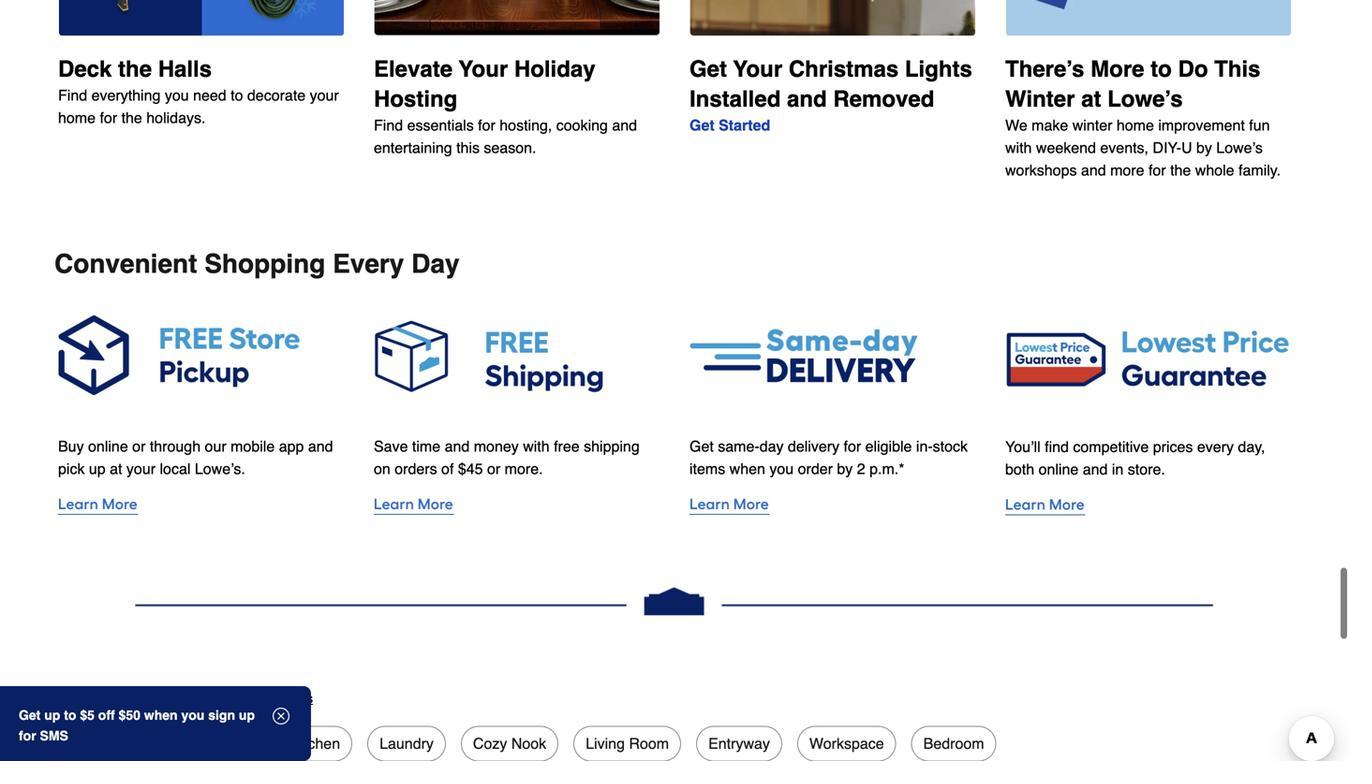 Task type: vqa. For each thing, say whether or not it's contained in the screenshot.
"WITH"
yes



Task type: describe. For each thing, give the bounding box(es) containing it.
p.m.*
[[870, 461, 905, 478]]

and inside buy online or through our mobile app and pick up at your local lowe's.
[[308, 438, 333, 456]]

all
[[260, 692, 273, 707]]

pick
[[58, 461, 85, 478]]

when inside get up to $5 off $50 when you sign up for sms
[[144, 709, 178, 724]]

free shipping. image
[[374, 309, 660, 402]]

buy
[[58, 438, 84, 456]]

cozy nook
[[473, 736, 547, 753]]

laundry
[[380, 736, 434, 753]]

there's
[[1006, 56, 1085, 82]]

lowe's.
[[195, 461, 245, 478]]

entertaining
[[374, 139, 452, 157]]

same day delivery. image
[[690, 309, 976, 402]]

your inside buy online or through our mobile app and pick up at your local lowe's.
[[126, 461, 156, 478]]

save time and money with free shipping on orders of $45 or more.
[[374, 438, 640, 478]]

every
[[1198, 439, 1234, 456]]

find inside deck the halls find everything you need to decorate your home for the holidays.
[[58, 87, 87, 104]]

diy-
[[1153, 139, 1182, 157]]

need
[[193, 87, 227, 104]]

your for elevate
[[459, 56, 508, 82]]

up for online
[[89, 461, 106, 478]]

lowest price guarantee. image
[[1006, 309, 1291, 403]]

0 horizontal spatial room
[[149, 686, 213, 712]]

shopping
[[205, 249, 326, 279]]

elevate your holiday hosting find essentials for hosting, cooking and entertaining this season.
[[374, 56, 637, 157]]

this
[[456, 139, 480, 157]]

more
[[1091, 56, 1145, 82]]

elevate
[[374, 56, 453, 82]]

day
[[412, 249, 460, 279]]

to for you
[[64, 709, 76, 724]]

deck the halls find everything you need to decorate your home for the holidays.
[[58, 56, 339, 127]]

events,
[[1101, 139, 1149, 157]]

view
[[228, 692, 256, 707]]

living
[[586, 736, 625, 753]]

$45
[[458, 461, 483, 478]]

get same-day delivery for eligible in-stock items when you order by 2 p.m.*
[[690, 438, 968, 478]]

1 horizontal spatial room
[[629, 736, 669, 753]]

and inside elevate your holiday hosting find essentials for hosting, cooking and entertaining this season.
[[612, 117, 637, 134]]

every
[[333, 249, 404, 279]]

$50
[[119, 709, 141, 724]]

items
[[690, 461, 726, 478]]

living room
[[586, 736, 669, 753]]

same-
[[718, 438, 760, 456]]

prices
[[1153, 439, 1193, 456]]

best
[[67, 736, 97, 753]]

and inside "get your christmas lights installed and removed get started"
[[787, 86, 827, 112]]

convenient
[[54, 249, 197, 279]]

for inside deck the halls find everything you need to decorate your home for the holidays.
[[100, 109, 117, 127]]

and inside save time and money with free shipping on orders of $45 or more.
[[445, 438, 470, 456]]

weekending at lowe's. image
[[1006, 0, 1291, 36]]

winter
[[1006, 86, 1075, 112]]

lights
[[905, 56, 973, 82]]

make
[[1032, 117, 1069, 134]]

app
[[279, 438, 304, 456]]

sign
[[208, 709, 235, 724]]

white icicle lights with a white cord hanging from the roofline of a house. image
[[690, 0, 976, 36]]

more
[[1111, 162, 1145, 179]]

a yellow and gray step ladder, a lighted snowman stocking holder and a green extension cord. image
[[58, 0, 344, 36]]

online inside buy online or through our mobile app and pick up at your local lowe's.
[[88, 438, 128, 456]]

shop by room
[[54, 686, 213, 712]]

in
[[1112, 461, 1124, 479]]

learn more image for local
[[58, 492, 344, 518]]

do
[[1179, 56, 1209, 82]]

entryway
[[709, 736, 770, 753]]

christmas
[[789, 56, 899, 82]]

4 learn more image from the left
[[1006, 493, 1291, 519]]

everything
[[91, 87, 161, 104]]

we
[[1006, 117, 1028, 134]]

get for when
[[19, 709, 41, 724]]

day,
[[1238, 439, 1266, 456]]

1 vertical spatial lowe's
[[1217, 139, 1263, 157]]

u
[[1182, 139, 1193, 157]]

holiday
[[514, 56, 596, 82]]

and inside "you'll find competitive prices every day, both online and in store."
[[1083, 461, 1108, 479]]

get started link
[[690, 117, 771, 134]]

rooms
[[277, 692, 313, 707]]

local
[[160, 461, 191, 478]]

hosting
[[374, 86, 458, 112]]

you'll find competitive prices every day, both online and in store.
[[1006, 439, 1266, 479]]

0 horizontal spatial by
[[117, 686, 143, 712]]

1 vertical spatial the
[[121, 109, 142, 127]]

you inside get up to $5 off $50 when you sign up for sms
[[181, 709, 205, 724]]

through
[[150, 438, 201, 456]]

workshops
[[1006, 162, 1077, 179]]

mobile
[[231, 438, 275, 456]]

home inside there's more to do this winter at lowe's we make winter home improvement fun with weekend events, diy-u by lowe's workshops and more for the whole family.
[[1117, 117, 1155, 134]]

when inside get same-day delivery for eligible in-stock items when you order by 2 p.m.*
[[730, 461, 766, 478]]

you inside deck the halls find everything you need to decorate your home for the holidays.
[[165, 87, 189, 104]]

hosting,
[[500, 117, 552, 134]]

get up to $5 off $50 when you sign up for sms
[[19, 709, 255, 744]]

by inside get same-day delivery for eligible in-stock items when you order by 2 p.m.*
[[837, 461, 853, 478]]

decorate
[[247, 87, 306, 104]]

the inside there's more to do this winter at lowe's we make winter home improvement fun with weekend events, diy-u by lowe's workshops and more for the whole family.
[[1171, 162, 1192, 179]]

off
[[98, 709, 115, 724]]

both
[[1006, 461, 1035, 479]]

more.
[[505, 461, 543, 478]]

2
[[857, 461, 866, 478]]



Task type: locate. For each thing, give the bounding box(es) containing it.
stock
[[933, 438, 968, 456]]

your inside elevate your holiday hosting find essentials for hosting, cooking and entertaining this season.
[[459, 56, 508, 82]]

started
[[719, 117, 771, 134]]

by inside there's more to do this winter at lowe's we make winter home improvement fun with weekend events, diy-u by lowe's workshops and more for the whole family.
[[1197, 139, 1213, 157]]

find down deck
[[58, 87, 87, 104]]

eligible
[[866, 438, 912, 456]]

1 vertical spatial or
[[487, 461, 501, 478]]

shop
[[54, 686, 111, 712]]

nook
[[512, 736, 547, 753]]

0 vertical spatial by
[[1197, 139, 1213, 157]]

home inside deck the halls find everything you need to decorate your home for the holidays.
[[58, 109, 96, 127]]

up inside buy online or through our mobile app and pick up at your local lowe's.
[[89, 461, 106, 478]]

by right the u
[[1197, 139, 1213, 157]]

a centered blue outline of the lowe's logo with page-divider lines extending left and right. image
[[54, 579, 1295, 626]]

on
[[374, 461, 391, 478]]

and left in
[[1083, 461, 1108, 479]]

your inside "get your christmas lights installed and removed get started"
[[733, 56, 783, 82]]

get inside get same-day delivery for eligible in-stock items when you order by 2 p.m.*
[[690, 438, 714, 456]]

you left sign
[[181, 709, 205, 724]]

0 vertical spatial you
[[165, 87, 189, 104]]

for inside there's more to do this winter at lowe's we make winter home improvement fun with weekend events, diy-u by lowe's workshops and more for the whole family.
[[1149, 162, 1167, 179]]

online
[[88, 438, 128, 456], [1039, 461, 1079, 479]]

to inside get up to $5 off $50 when you sign up for sms
[[64, 709, 76, 724]]

1 horizontal spatial or
[[487, 461, 501, 478]]

0 vertical spatial find
[[58, 87, 87, 104]]

learn more image down order
[[690, 492, 976, 518]]

2 vertical spatial by
[[117, 686, 143, 712]]

at right the "pick"
[[110, 461, 122, 478]]

0 vertical spatial lowe's
[[1108, 86, 1183, 112]]

or down money
[[487, 461, 501, 478]]

0 vertical spatial when
[[730, 461, 766, 478]]

season.
[[484, 139, 537, 157]]

1 horizontal spatial your
[[733, 56, 783, 82]]

0 vertical spatial or
[[132, 438, 146, 456]]

2 vertical spatial the
[[1171, 162, 1192, 179]]

or
[[132, 438, 146, 456], [487, 461, 501, 478]]

for inside get up to $5 off $50 when you sign up for sms
[[19, 729, 36, 744]]

learn more image down the store.
[[1006, 493, 1291, 519]]

with inside there's more to do this winter at lowe's we make winter home improvement fun with weekend events, diy-u by lowe's workshops and more for the whole family.
[[1006, 139, 1032, 157]]

your inside deck the halls find everything you need to decorate your home for the holidays.
[[310, 87, 339, 104]]

to inside there's more to do this winter at lowe's we make winter home improvement fun with weekend events, diy-u by lowe's workshops and more for the whole family.
[[1151, 56, 1172, 82]]

free store pickup. image
[[58, 309, 344, 402]]

1 vertical spatial to
[[231, 87, 243, 104]]

1 vertical spatial you
[[770, 461, 794, 478]]

deck
[[58, 56, 112, 82]]

for
[[100, 109, 117, 127], [478, 117, 496, 134], [1149, 162, 1167, 179], [844, 438, 861, 456], [19, 729, 36, 744]]

and right the app
[[308, 438, 333, 456]]

find
[[58, 87, 87, 104], [374, 117, 403, 134]]

1 horizontal spatial lowe's
[[1217, 139, 1263, 157]]

2 horizontal spatial by
[[1197, 139, 1213, 157]]

the down the u
[[1171, 162, 1192, 179]]

competitive
[[1073, 439, 1149, 456]]

find
[[1045, 439, 1069, 456]]

for up this
[[478, 117, 496, 134]]

workspace
[[810, 736, 884, 753]]

0 vertical spatial to
[[1151, 56, 1172, 82]]

0 vertical spatial at
[[1082, 86, 1102, 112]]

online right buy at the bottom left of the page
[[88, 438, 128, 456]]

essentials
[[407, 117, 474, 134]]

halls
[[158, 56, 212, 82]]

with down we at the right top
[[1006, 139, 1032, 157]]

get for removed
[[690, 56, 727, 82]]

removed
[[834, 86, 935, 112]]

home
[[58, 109, 96, 127], [1117, 117, 1155, 134]]

orders
[[395, 461, 437, 478]]

save
[[374, 438, 408, 456]]

learn more image down lowe's. at the left of page
[[58, 492, 344, 518]]

to left do
[[1151, 56, 1172, 82]]

0 vertical spatial your
[[310, 87, 339, 104]]

0 horizontal spatial lowe's
[[1108, 86, 1183, 112]]

cooking
[[556, 117, 608, 134]]

up
[[89, 461, 106, 478], [44, 709, 60, 724], [239, 709, 255, 724]]

for down 'diy-'
[[1149, 162, 1167, 179]]

0 horizontal spatial home
[[58, 109, 96, 127]]

2 your from the left
[[733, 56, 783, 82]]

1 horizontal spatial home
[[1117, 117, 1155, 134]]

2 vertical spatial you
[[181, 709, 205, 724]]

the
[[118, 56, 152, 82], [121, 109, 142, 127], [1171, 162, 1192, 179]]

with up more.
[[523, 438, 550, 456]]

your
[[459, 56, 508, 82], [733, 56, 783, 82]]

1 vertical spatial by
[[837, 461, 853, 478]]

1 vertical spatial online
[[1039, 461, 1079, 479]]

for inside get same-day delivery for eligible in-stock items when you order by 2 p.m.*
[[844, 438, 861, 456]]

by right off
[[117, 686, 143, 712]]

winter
[[1073, 117, 1113, 134]]

the up everything
[[118, 56, 152, 82]]

learn more image
[[58, 492, 344, 518], [374, 492, 660, 518], [690, 492, 976, 518], [1006, 493, 1291, 519]]

our
[[205, 438, 227, 456]]

1 horizontal spatial online
[[1039, 461, 1079, 479]]

learn more image for by
[[690, 492, 976, 518]]

2 learn more image from the left
[[374, 492, 660, 518]]

installed
[[690, 86, 781, 112]]

view all rooms link
[[228, 686, 313, 712]]

room right living
[[629, 736, 669, 753]]

for up 2
[[844, 438, 861, 456]]

up for up
[[239, 709, 255, 724]]

0 vertical spatial with
[[1006, 139, 1032, 157]]

get for in-
[[690, 438, 714, 456]]

1 vertical spatial with
[[523, 438, 550, 456]]

the down everything
[[121, 109, 142, 127]]

1 horizontal spatial by
[[837, 461, 853, 478]]

and right cooking
[[612, 117, 637, 134]]

best sellers
[[67, 736, 147, 753]]

and up of at bottom left
[[445, 438, 470, 456]]

1 vertical spatial at
[[110, 461, 122, 478]]

1 your from the left
[[459, 56, 508, 82]]

when down same-
[[730, 461, 766, 478]]

time
[[412, 438, 441, 456]]

1 horizontal spatial your
[[310, 87, 339, 104]]

1 horizontal spatial when
[[730, 461, 766, 478]]

of
[[441, 461, 454, 478]]

1 horizontal spatial with
[[1006, 139, 1032, 157]]

by left 2
[[837, 461, 853, 478]]

at inside buy online or through our mobile app and pick up at your local lowe's.
[[110, 461, 122, 478]]

your for get
[[733, 56, 783, 82]]

with
[[1006, 139, 1032, 157], [523, 438, 550, 456]]

you up holidays.
[[165, 87, 189, 104]]

$5
[[80, 709, 95, 724]]

for inside elevate your holiday hosting find essentials for hosting, cooking and entertaining this season.
[[478, 117, 496, 134]]

find up entertaining
[[374, 117, 403, 134]]

weekend
[[1036, 139, 1097, 157]]

or inside buy online or through our mobile app and pick up at your local lowe's.
[[132, 438, 146, 456]]

this
[[1215, 56, 1261, 82]]

1 vertical spatial room
[[629, 736, 669, 753]]

your down a holiday table with plates on chargers, gold candlesticks, a vase with greenery and poinsettias. image
[[459, 56, 508, 82]]

improvement
[[1159, 117, 1245, 134]]

2 horizontal spatial to
[[1151, 56, 1172, 82]]

0 vertical spatial the
[[118, 56, 152, 82]]

at up winter
[[1082, 86, 1102, 112]]

fun
[[1250, 117, 1270, 134]]

get inside get up to $5 off $50 when you sign up for sms
[[19, 709, 41, 724]]

sellers
[[101, 736, 147, 753]]

for down everything
[[100, 109, 117, 127]]

1 vertical spatial when
[[144, 709, 178, 724]]

1 vertical spatial find
[[374, 117, 403, 134]]

0 vertical spatial online
[[88, 438, 128, 456]]

get up installed
[[690, 56, 727, 82]]

online inside "you'll find competitive prices every day, both online and in store."
[[1039, 461, 1079, 479]]

room right $50
[[149, 686, 213, 712]]

a holiday table with plates on chargers, gold candlesticks, a vase with greenery and poinsettias. image
[[374, 0, 660, 36]]

0 horizontal spatial with
[[523, 438, 550, 456]]

and
[[787, 86, 827, 112], [612, 117, 637, 134], [1081, 162, 1107, 179], [308, 438, 333, 456], [445, 438, 470, 456], [1083, 461, 1108, 479]]

for left the sms
[[19, 729, 36, 744]]

to for lowe's
[[1151, 56, 1172, 82]]

to inside deck the halls find everything you need to decorate your home for the holidays.
[[231, 87, 243, 104]]

up up the sms
[[44, 709, 60, 724]]

lowe's down fun
[[1217, 139, 1263, 157]]

when right $50
[[144, 709, 178, 724]]

0 horizontal spatial when
[[144, 709, 178, 724]]

1 vertical spatial your
[[126, 461, 156, 478]]

1 horizontal spatial to
[[231, 87, 243, 104]]

your left local
[[126, 461, 156, 478]]

1 learn more image from the left
[[58, 492, 344, 518]]

up right the "pick"
[[89, 461, 106, 478]]

2 horizontal spatial up
[[239, 709, 255, 724]]

and down christmas
[[787, 86, 827, 112]]

0 horizontal spatial find
[[58, 87, 87, 104]]

buy online or through our mobile app and pick up at your local lowe's.
[[58, 438, 333, 478]]

find inside elevate your holiday hosting find essentials for hosting, cooking and entertaining this season.
[[374, 117, 403, 134]]

get your christmas lights installed and removed get started
[[690, 56, 973, 134]]

to left $5 on the left of page
[[64, 709, 76, 724]]

or left through
[[132, 438, 146, 456]]

0 horizontal spatial online
[[88, 438, 128, 456]]

lowe's down more
[[1108, 86, 1183, 112]]

get
[[690, 56, 727, 82], [690, 117, 715, 134], [690, 438, 714, 456], [19, 709, 41, 724]]

get up items
[[690, 438, 714, 456]]

1 horizontal spatial find
[[374, 117, 403, 134]]

0 horizontal spatial or
[[132, 438, 146, 456]]

with inside save time and money with free shipping on orders of $45 or more.
[[523, 438, 550, 456]]

you inside get same-day delivery for eligible in-stock items when you order by 2 p.m.*
[[770, 461, 794, 478]]

bedroom
[[924, 736, 985, 753]]

0 horizontal spatial to
[[64, 709, 76, 724]]

at inside there's more to do this winter at lowe's we make winter home improvement fun with weekend events, diy-u by lowe's workshops and more for the whole family.
[[1082, 86, 1102, 112]]

to right need
[[231, 87, 243, 104]]

whole
[[1196, 162, 1235, 179]]

1 horizontal spatial at
[[1082, 86, 1102, 112]]

your up installed
[[733, 56, 783, 82]]

home up events,
[[1117, 117, 1155, 134]]

0 horizontal spatial up
[[44, 709, 60, 724]]

view all rooms
[[228, 692, 313, 707]]

get down installed
[[690, 117, 715, 134]]

or inside save time and money with free shipping on orders of $45 or more.
[[487, 461, 501, 478]]

your
[[310, 87, 339, 104], [126, 461, 156, 478]]

free
[[554, 438, 580, 456]]

and left more
[[1081, 162, 1107, 179]]

1 horizontal spatial up
[[89, 461, 106, 478]]

0 vertical spatial room
[[149, 686, 213, 712]]

home down deck
[[58, 109, 96, 127]]

2 vertical spatial to
[[64, 709, 76, 724]]

there's more to do this winter at lowe's we make winter home improvement fun with weekend events, diy-u by lowe's workshops and more for the whole family.
[[1006, 56, 1281, 179]]

learn more image for more.
[[374, 492, 660, 518]]

you'll
[[1006, 439, 1041, 456]]

kitchen
[[290, 736, 340, 753]]

you down day
[[770, 461, 794, 478]]

by
[[1197, 139, 1213, 157], [837, 461, 853, 478], [117, 686, 143, 712]]

family.
[[1239, 162, 1281, 179]]

and inside there's more to do this winter at lowe's we make winter home improvement fun with weekend events, diy-u by lowe's workshops and more for the whole family.
[[1081, 162, 1107, 179]]

store.
[[1128, 461, 1166, 479]]

0 horizontal spatial your
[[126, 461, 156, 478]]

money
[[474, 438, 519, 456]]

holidays.
[[146, 109, 206, 127]]

0 horizontal spatial your
[[459, 56, 508, 82]]

learn more image down more.
[[374, 492, 660, 518]]

online down find
[[1039, 461, 1079, 479]]

3 learn more image from the left
[[690, 492, 976, 518]]

delivery
[[788, 438, 840, 456]]

up down view
[[239, 709, 255, 724]]

order
[[798, 461, 833, 478]]

convenient shopping every day
[[54, 249, 460, 279]]

at
[[1082, 86, 1102, 112], [110, 461, 122, 478]]

sms
[[40, 729, 68, 744]]

lowe's
[[1108, 86, 1183, 112], [1217, 139, 1263, 157]]

cozy
[[473, 736, 507, 753]]

your right decorate
[[310, 87, 339, 104]]

0 horizontal spatial at
[[110, 461, 122, 478]]

you
[[165, 87, 189, 104], [770, 461, 794, 478], [181, 709, 205, 724]]

get up the sms
[[19, 709, 41, 724]]



